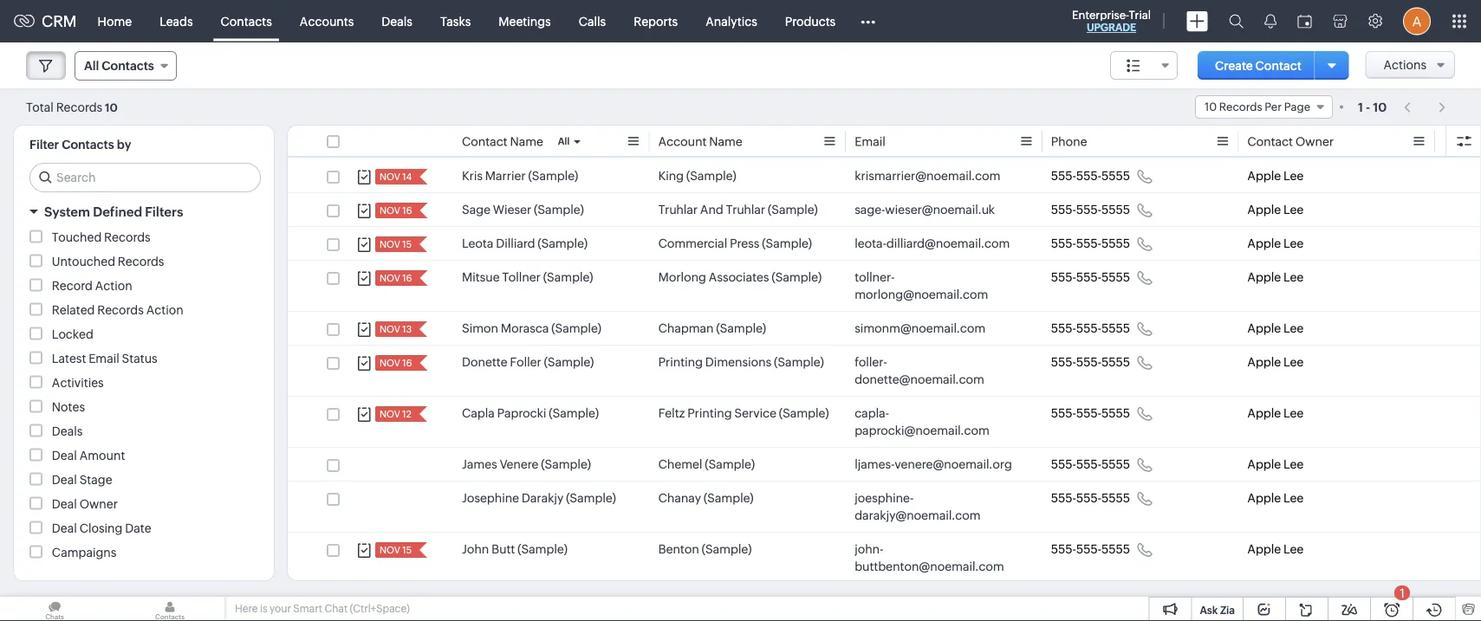 Task type: vqa. For each thing, say whether or not it's contained in the screenshot.
text field at bottom left
no



Task type: locate. For each thing, give the bounding box(es) containing it.
9 apple lee from the top
[[1247, 491, 1304, 505]]

nov 16 for mitsue tollner (sample)
[[380, 273, 412, 284]]

filter inside dropdown button
[[44, 579, 76, 594]]

2 nov from the top
[[380, 205, 400, 216]]

leota-dilliard@noemail.com
[[855, 237, 1010, 250]]

nov 16
[[380, 205, 412, 216], [380, 273, 412, 284], [380, 358, 412, 369]]

1 vertical spatial printing
[[687, 406, 732, 420]]

nov 16 link for mitsue
[[375, 270, 414, 286]]

2 vertical spatial 16
[[402, 358, 412, 369]]

(sample) up and
[[686, 169, 736, 183]]

josephine darakjy (sample) link
[[462, 490, 616, 507]]

donette foller (sample) link
[[462, 354, 594, 371]]

joesphine- darakjy@noemail.com
[[855, 491, 981, 523]]

10 apple from the top
[[1247, 543, 1281, 556]]

records down the "record action"
[[97, 303, 144, 317]]

10 apple lee from the top
[[1247, 543, 1304, 556]]

apple lee
[[1247, 169, 1304, 183], [1247, 203, 1304, 217], [1247, 237, 1304, 250], [1247, 270, 1304, 284], [1247, 322, 1304, 335], [1247, 355, 1304, 369], [1247, 406, 1304, 420], [1247, 458, 1304, 471], [1247, 491, 1304, 505], [1247, 543, 1304, 556]]

4 nov from the top
[[380, 273, 400, 284]]

contacts for filter contacts by
[[62, 138, 114, 152]]

(sample) right dilliard
[[538, 237, 588, 250]]

calls link
[[565, 0, 620, 42]]

1 horizontal spatial 1
[[1400, 586, 1405, 600]]

nov 15 down nov 14
[[380, 239, 412, 250]]

8 apple from the top
[[1247, 458, 1281, 471]]

1 nov 16 link from the top
[[375, 203, 414, 218]]

0 vertical spatial 16
[[402, 205, 412, 216]]

1 nov 15 from the top
[[380, 239, 412, 250]]

3 lee from the top
[[1284, 237, 1304, 250]]

contacts down home
[[102, 59, 154, 73]]

nov 16 link down nov 13
[[375, 355, 414, 371]]

3 555-555-5555 from the top
[[1051, 237, 1130, 250]]

555-555-5555 for foller- donette@noemail.com
[[1051, 355, 1130, 369]]

chats image
[[0, 597, 109, 621]]

12
[[402, 409, 411, 420]]

5555 for capla- paprocki@noemail.com
[[1102, 406, 1130, 420]]

(sample) right darakjy
[[566, 491, 616, 505]]

2 apple lee from the top
[[1247, 203, 1304, 217]]

actions
[[1384, 58, 1427, 72]]

2 vertical spatial nov 16 link
[[375, 355, 414, 371]]

nov 15 up (ctrl+space)
[[380, 545, 412, 556]]

-
[[1366, 100, 1370, 114]]

2 lee from the top
[[1284, 203, 1304, 217]]

2 15 from the top
[[402, 545, 412, 556]]

reports
[[634, 14, 678, 28]]

truhlar
[[658, 203, 698, 217], [726, 203, 765, 217]]

1 vertical spatial nov 16 link
[[375, 270, 414, 286]]

nov 16 link down nov 14
[[375, 203, 414, 218]]

name right account
[[709, 135, 743, 149]]

10 right -
[[1373, 100, 1387, 114]]

contact up kris
[[462, 135, 508, 149]]

1 vertical spatial email
[[89, 351, 119, 365]]

5555 for foller- donette@noemail.com
[[1102, 355, 1130, 369]]

contact up per
[[1255, 59, 1302, 72]]

2 vertical spatial nov 16
[[380, 358, 412, 369]]

6 nov from the top
[[380, 358, 400, 369]]

10 555-555-5555 from the top
[[1051, 543, 1130, 556]]

3 5555 from the top
[[1102, 237, 1130, 250]]

apple for venere@noemail.org
[[1247, 458, 1281, 471]]

leota-
[[855, 237, 887, 250]]

6 555-555-5555 from the top
[[1051, 355, 1130, 369]]

1 deal from the top
[[52, 449, 77, 462]]

4 apple lee from the top
[[1247, 270, 1304, 284]]

benton
[[658, 543, 699, 556]]

name up kris marrier (sample)
[[510, 135, 543, 149]]

1 vertical spatial deals
[[52, 424, 83, 438]]

king (sample)
[[658, 169, 736, 183]]

3 apple lee from the top
[[1247, 237, 1304, 250]]

deal amount
[[52, 449, 125, 462]]

6 5555 from the top
[[1102, 355, 1130, 369]]

0 horizontal spatial truhlar
[[658, 203, 698, 217]]

deals down notes
[[52, 424, 83, 438]]

owner up closing
[[79, 497, 118, 511]]

joesphine- darakjy@noemail.com link
[[855, 490, 1016, 524]]

untouched records
[[52, 254, 164, 268]]

(ctrl+space)
[[350, 603, 410, 615]]

3 nov 16 from the top
[[380, 358, 412, 369]]

5555 for john- buttbenton@noemail.com
[[1102, 543, 1130, 556]]

4 lee from the top
[[1284, 270, 1304, 284]]

truhlar up press
[[726, 203, 765, 217]]

1 vertical spatial action
[[146, 303, 183, 317]]

5555
[[1102, 169, 1130, 183], [1102, 203, 1130, 217], [1102, 237, 1130, 250], [1102, 270, 1130, 284], [1102, 322, 1130, 335], [1102, 355, 1130, 369], [1102, 406, 1130, 420], [1102, 458, 1130, 471], [1102, 491, 1130, 505], [1102, 543, 1130, 556]]

filter for filter contacts by
[[29, 138, 59, 152]]

filter up "chats" image
[[44, 579, 76, 594]]

analytics
[[706, 14, 757, 28]]

simonm@noemail.com link
[[855, 320, 986, 337]]

lee for buttbenton@noemail.com
[[1284, 543, 1304, 556]]

Search text field
[[30, 164, 260, 192]]

6 apple lee from the top
[[1247, 355, 1304, 369]]

0 horizontal spatial name
[[510, 135, 543, 149]]

555-555-5555 for ljames-venere@noemail.org
[[1051, 458, 1130, 471]]

lee for venere@noemail.org
[[1284, 458, 1304, 471]]

all
[[84, 59, 99, 73], [558, 136, 570, 147]]

profile image
[[1403, 7, 1431, 35]]

nov 16 down nov 14
[[380, 205, 412, 216]]

truhlar and truhlar (sample) link
[[658, 201, 818, 218]]

1 16 from the top
[[402, 205, 412, 216]]

deal up deal stage
[[52, 449, 77, 462]]

(sample)
[[528, 169, 578, 183], [686, 169, 736, 183], [534, 203, 584, 217], [768, 203, 818, 217], [538, 237, 588, 250], [762, 237, 812, 250], [543, 270, 593, 284], [772, 270, 822, 284], [551, 322, 601, 335], [716, 322, 766, 335], [544, 355, 594, 369], [774, 355, 824, 369], [549, 406, 599, 420], [779, 406, 829, 420], [541, 458, 591, 471], [705, 458, 755, 471], [566, 491, 616, 505], [704, 491, 754, 505], [518, 543, 568, 556], [702, 543, 752, 556]]

3 apple from the top
[[1247, 237, 1281, 250]]

profile element
[[1393, 0, 1441, 42]]

mitsue tollner (sample)
[[462, 270, 593, 284]]

0 vertical spatial all
[[84, 59, 99, 73]]

3 nov 16 link from the top
[[375, 355, 414, 371]]

1 horizontal spatial truhlar
[[726, 203, 765, 217]]

555-555-5555 for leota-dilliard@noemail.com
[[1051, 237, 1130, 250]]

records for untouched
[[118, 254, 164, 268]]

2 horizontal spatial 10
[[1373, 100, 1387, 114]]

0 horizontal spatial owner
[[79, 497, 118, 511]]

2 555-555-5555 from the top
[[1051, 203, 1130, 217]]

16 up 13
[[402, 273, 412, 284]]

here is your smart chat (ctrl+space)
[[235, 603, 410, 615]]

2 16 from the top
[[402, 273, 412, 284]]

4 555-555-5555 from the top
[[1051, 270, 1130, 284]]

1 555-555-5555 from the top
[[1051, 169, 1130, 183]]

crm
[[42, 12, 77, 30]]

all contacts
[[84, 59, 154, 73]]

lee for paprocki@noemail.com
[[1284, 406, 1304, 420]]

1
[[1358, 100, 1363, 114], [1400, 586, 1405, 600]]

4 5555 from the top
[[1102, 270, 1130, 284]]

nov 13 link
[[375, 322, 414, 337]]

press
[[730, 237, 760, 250]]

filter down total
[[29, 138, 59, 152]]

15
[[402, 239, 412, 250], [402, 545, 412, 556]]

10 up by
[[105, 101, 118, 114]]

records down defined on the top
[[104, 230, 151, 244]]

touched
[[52, 230, 102, 244]]

records left per
[[1219, 101, 1262, 114]]

555-555-5555 for joesphine- darakjy@noemail.com
[[1051, 491, 1130, 505]]

feltz printing service (sample)
[[658, 406, 829, 420]]

3 deal from the top
[[52, 497, 77, 511]]

0 horizontal spatial all
[[84, 59, 99, 73]]

7 apple from the top
[[1247, 406, 1281, 420]]

simonm@noemail.com
[[855, 322, 986, 335]]

7 5555 from the top
[[1102, 406, 1130, 420]]

Other Modules field
[[850, 7, 887, 35]]

nov for simon morasca (sample)
[[380, 324, 400, 335]]

9 apple from the top
[[1247, 491, 1281, 505]]

6 apple from the top
[[1247, 355, 1281, 369]]

0 horizontal spatial action
[[95, 279, 132, 293]]

15 down 14
[[402, 239, 412, 250]]

1 nov from the top
[[380, 172, 400, 182]]

krismarrier@noemail.com link
[[855, 167, 1001, 185]]

apple lee for wieser@noemail.uk
[[1247, 203, 1304, 217]]

10 down create
[[1205, 101, 1217, 114]]

1 5555 from the top
[[1102, 169, 1130, 183]]

2 name from the left
[[709, 135, 743, 149]]

(sample) right tollner
[[543, 270, 593, 284]]

nov 16 link up 'nov 13' link
[[375, 270, 414, 286]]

10 records per page
[[1205, 101, 1310, 114]]

1 nov 15 link from the top
[[375, 237, 414, 252]]

apple for darakjy@noemail.com
[[1247, 491, 1281, 505]]

0 vertical spatial printing
[[658, 355, 703, 369]]

0 horizontal spatial 1
[[1358, 100, 1363, 114]]

3 16 from the top
[[402, 358, 412, 369]]

0 vertical spatial filter
[[29, 138, 59, 152]]

7 apple lee from the top
[[1247, 406, 1304, 420]]

0 vertical spatial deals
[[382, 14, 412, 28]]

marrier
[[485, 169, 526, 183]]

owner down 'page'
[[1296, 135, 1334, 149]]

paprocki@noemail.com
[[855, 424, 990, 438]]

2 nov 16 from the top
[[380, 273, 412, 284]]

1 vertical spatial filter
[[44, 579, 76, 594]]

all up kris marrier (sample) link
[[558, 136, 570, 147]]

1 horizontal spatial email
[[855, 135, 886, 149]]

lee for wieser@noemail.uk
[[1284, 203, 1304, 217]]

records inside field
[[1219, 101, 1262, 114]]

navigation
[[1395, 94, 1455, 120]]

1 for 1 - 10
[[1358, 100, 1363, 114]]

2 5555 from the top
[[1102, 203, 1130, 217]]

apple lee for morlong@noemail.com
[[1247, 270, 1304, 284]]

home
[[98, 14, 132, 28]]

nov 15 link down nov 14
[[375, 237, 414, 252]]

ljames-venere@noemail.org
[[855, 458, 1012, 471]]

1 15 from the top
[[402, 239, 412, 250]]

deal left stage
[[52, 473, 77, 487]]

1 vertical spatial 16
[[402, 273, 412, 284]]

records up filter contacts by
[[56, 100, 102, 114]]

nov for leota dilliard (sample)
[[380, 239, 400, 250]]

0 vertical spatial nov 16
[[380, 205, 412, 216]]

owner for contact owner
[[1296, 135, 1334, 149]]

kris
[[462, 169, 483, 183]]

9 lee from the top
[[1284, 491, 1304, 505]]

4 apple from the top
[[1247, 270, 1281, 284]]

15 up (ctrl+space)
[[402, 545, 412, 556]]

8 555-555-5555 from the top
[[1051, 458, 1130, 471]]

paprocki
[[497, 406, 546, 420]]

system defined filters button
[[14, 197, 274, 228]]

0 horizontal spatial deals
[[52, 424, 83, 438]]

None field
[[1110, 51, 1178, 80]]

10 5555 from the top
[[1102, 543, 1130, 556]]

deals left tasks
[[382, 14, 412, 28]]

2 nov 15 link from the top
[[375, 543, 414, 558]]

1 for 1
[[1400, 586, 1405, 600]]

16
[[402, 205, 412, 216], [402, 273, 412, 284], [402, 358, 412, 369]]

7 lee from the top
[[1284, 406, 1304, 420]]

status
[[122, 351, 157, 365]]

nov for mitsue tollner (sample)
[[380, 273, 400, 284]]

records down the touched records on the left
[[118, 254, 164, 268]]

create menu element
[[1176, 0, 1219, 42]]

0 vertical spatial 1
[[1358, 100, 1363, 114]]

contact down per
[[1247, 135, 1293, 149]]

nov 15 link up (ctrl+space)
[[375, 543, 414, 558]]

1 horizontal spatial action
[[146, 303, 183, 317]]

(sample) right butt
[[518, 543, 568, 556]]

1 horizontal spatial 10
[[1205, 101, 1217, 114]]

printing down chapman
[[658, 355, 703, 369]]

2 deal from the top
[[52, 473, 77, 487]]

6 lee from the top
[[1284, 355, 1304, 369]]

mitsue tollner (sample) link
[[462, 269, 593, 286]]

5 nov from the top
[[380, 324, 400, 335]]

2 apple from the top
[[1247, 203, 1281, 217]]

(sample) right benton
[[702, 543, 752, 556]]

zia
[[1220, 605, 1235, 616]]

10 lee from the top
[[1284, 543, 1304, 556]]

(sample) down chemel (sample) in the bottom of the page
[[704, 491, 754, 505]]

contacts inside all contacts field
[[102, 59, 154, 73]]

email up krismarrier@noemail.com
[[855, 135, 886, 149]]

1 vertical spatial contacts
[[102, 59, 154, 73]]

5 555-555-5555 from the top
[[1051, 322, 1130, 335]]

2 nov 15 from the top
[[380, 545, 412, 556]]

your
[[270, 603, 291, 615]]

donette foller (sample)
[[462, 355, 594, 369]]

2 vertical spatial contacts
[[62, 138, 114, 152]]

locked
[[52, 327, 93, 341]]

john butt (sample) link
[[462, 541, 568, 558]]

3 nov from the top
[[380, 239, 400, 250]]

feltz printing service (sample) link
[[658, 405, 829, 422]]

nov 15 for leota dilliard (sample)
[[380, 239, 412, 250]]

0 vertical spatial nov 15
[[380, 239, 412, 250]]

create contact button
[[1198, 51, 1319, 80]]

contacts image
[[115, 597, 224, 621]]

service
[[734, 406, 777, 420]]

0 horizontal spatial email
[[89, 351, 119, 365]]

closing
[[79, 521, 123, 535]]

7 555-555-5555 from the top
[[1051, 406, 1130, 420]]

printing right feltz
[[687, 406, 732, 420]]

capla paprocki (sample) link
[[462, 405, 599, 422]]

0 vertical spatial nov 16 link
[[375, 203, 414, 218]]

5555 for krismarrier@noemail.com
[[1102, 169, 1130, 183]]

1 nov 16 from the top
[[380, 205, 412, 216]]

email right latest
[[89, 351, 119, 365]]

sage-wieser@noemail.uk
[[855, 203, 995, 217]]

1 vertical spatial nov 15
[[380, 545, 412, 556]]

action up related records action
[[95, 279, 132, 293]]

4 deal from the top
[[52, 521, 77, 535]]

all up total records 10
[[84, 59, 99, 73]]

signals element
[[1254, 0, 1287, 42]]

contacts inside contacts link
[[221, 14, 272, 28]]

8 apple lee from the top
[[1247, 458, 1304, 471]]

16 down 14
[[402, 205, 412, 216]]

1 vertical spatial all
[[558, 136, 570, 147]]

kris marrier (sample) link
[[462, 167, 578, 185]]

9 5555 from the top
[[1102, 491, 1130, 505]]

0 horizontal spatial 10
[[105, 101, 118, 114]]

0 vertical spatial nov 15 link
[[375, 237, 414, 252]]

ljames-
[[855, 458, 895, 471]]

date
[[125, 521, 151, 535]]

lee for dilliard@noemail.com
[[1284, 237, 1304, 250]]

10 Records Per Page field
[[1195, 95, 1333, 119]]

1 horizontal spatial all
[[558, 136, 570, 147]]

1 vertical spatial owner
[[79, 497, 118, 511]]

contacts left by
[[62, 138, 114, 152]]

0 vertical spatial owner
[[1296, 135, 1334, 149]]

8 nov from the top
[[380, 545, 400, 556]]

truhlar left and
[[658, 203, 698, 217]]

1 vertical spatial nov 16
[[380, 273, 412, 284]]

16 down 13
[[402, 358, 412, 369]]

0 vertical spatial contacts
[[221, 14, 272, 28]]

1 apple from the top
[[1247, 169, 1281, 183]]

tollner- morlong@noemail.com
[[855, 270, 988, 302]]

1 horizontal spatial deals
[[382, 14, 412, 28]]

nov 15 for john butt (sample)
[[380, 545, 412, 556]]

5555 for simonm@noemail.com
[[1102, 322, 1130, 335]]

8 5555 from the top
[[1102, 458, 1130, 471]]

1 truhlar from the left
[[658, 203, 698, 217]]

untouched
[[52, 254, 115, 268]]

2 nov 16 link from the top
[[375, 270, 414, 286]]

555-555-5555 for john- buttbenton@noemail.com
[[1051, 543, 1130, 556]]

contact name
[[462, 135, 543, 149]]

9 555-555-5555 from the top
[[1051, 491, 1130, 505]]

5555 for tollner- morlong@noemail.com
[[1102, 270, 1130, 284]]

contact inside button
[[1255, 59, 1302, 72]]

morlong associates (sample)
[[658, 270, 822, 284]]

1 name from the left
[[510, 135, 543, 149]]

nov 16 down nov 13
[[380, 358, 412, 369]]

10 inside total records 10
[[105, 101, 118, 114]]

5555 for ljames-venere@noemail.org
[[1102, 458, 1130, 471]]

10 inside field
[[1205, 101, 1217, 114]]

0 vertical spatial 15
[[402, 239, 412, 250]]

deal up campaigns at the bottom left of page
[[52, 521, 77, 535]]

5 5555 from the top
[[1102, 322, 1130, 335]]

16 for sage
[[402, 205, 412, 216]]

simon morasca (sample)
[[462, 322, 601, 335]]

nov 16 link
[[375, 203, 414, 218], [375, 270, 414, 286], [375, 355, 414, 371]]

1 vertical spatial nov 15 link
[[375, 543, 414, 558]]

1 horizontal spatial owner
[[1296, 135, 1334, 149]]

1 vertical spatial 15
[[402, 545, 412, 556]]

row group
[[288, 159, 1481, 584]]

nov 16 up 'nov 13' link
[[380, 273, 412, 284]]

1 horizontal spatial name
[[709, 135, 743, 149]]

7 nov from the top
[[380, 409, 400, 420]]

(sample) right press
[[762, 237, 812, 250]]

all inside field
[[84, 59, 99, 73]]

nov 15 link for john
[[375, 543, 414, 558]]

1 vertical spatial 1
[[1400, 586, 1405, 600]]

(sample) right the dimensions at bottom
[[774, 355, 824, 369]]

total records 10
[[26, 100, 118, 114]]

contacts right leads link
[[221, 14, 272, 28]]

deals
[[382, 14, 412, 28], [52, 424, 83, 438]]

8 lee from the top
[[1284, 458, 1304, 471]]

action up the status
[[146, 303, 183, 317]]

apple for paprocki@noemail.com
[[1247, 406, 1281, 420]]

10 for total records 10
[[105, 101, 118, 114]]

deal down deal stage
[[52, 497, 77, 511]]



Task type: describe. For each thing, give the bounding box(es) containing it.
activities
[[52, 376, 104, 390]]

james
[[462, 458, 497, 471]]

donette
[[462, 355, 508, 369]]

commercial press (sample) link
[[658, 235, 812, 252]]

home link
[[84, 0, 146, 42]]

darakjy
[[522, 491, 564, 505]]

ljames-venere@noemail.org link
[[855, 456, 1012, 473]]

all for all
[[558, 136, 570, 147]]

owner for deal owner
[[79, 497, 118, 511]]

5555 for leota-dilliard@noemail.com
[[1102, 237, 1130, 250]]

contact for contact name
[[462, 135, 508, 149]]

tollner
[[502, 270, 541, 284]]

apple for donette@noemail.com
[[1247, 355, 1281, 369]]

john-
[[855, 543, 884, 556]]

john- buttbenton@noemail.com
[[855, 543, 1004, 574]]

filters
[[145, 205, 183, 220]]

apple lee for buttbenton@noemail.com
[[1247, 543, 1304, 556]]

related records action
[[52, 303, 183, 317]]

kris marrier (sample)
[[462, 169, 578, 183]]

555-555-5555 for tollner- morlong@noemail.com
[[1051, 270, 1130, 284]]

contacts for all contacts
[[102, 59, 154, 73]]

morasca
[[501, 322, 549, 335]]

tasks
[[440, 14, 471, 28]]

here
[[235, 603, 258, 615]]

ask
[[1200, 605, 1218, 616]]

james venere (sample)
[[462, 458, 591, 471]]

deals link
[[368, 0, 426, 42]]

(sample) right wieser
[[534, 203, 584, 217]]

butt
[[492, 543, 515, 556]]

(sample) up darakjy
[[541, 458, 591, 471]]

create contact
[[1215, 59, 1302, 72]]

filter contacts by
[[29, 138, 131, 152]]

nov 14 link
[[375, 169, 414, 185]]

records for 10
[[1219, 101, 1262, 114]]

nov 12 link
[[375, 406, 413, 422]]

truhlar and truhlar (sample)
[[658, 203, 818, 217]]

create menu image
[[1187, 11, 1208, 32]]

row group containing kris marrier (sample)
[[288, 159, 1481, 584]]

5 lee from the top
[[1284, 322, 1304, 335]]

leads link
[[146, 0, 207, 42]]

5 apple from the top
[[1247, 322, 1281, 335]]

leads
[[160, 14, 193, 28]]

by
[[117, 138, 131, 152]]

(sample) up commercial press (sample)
[[768, 203, 818, 217]]

deal for deal closing date
[[52, 521, 77, 535]]

contacts link
[[207, 0, 286, 42]]

nov 16 for sage wieser (sample)
[[380, 205, 412, 216]]

system defined filters
[[44, 205, 183, 220]]

apple for dilliard@noemail.com
[[1247, 237, 1281, 250]]

chanay
[[658, 491, 701, 505]]

is
[[260, 603, 267, 615]]

0 vertical spatial email
[[855, 135, 886, 149]]

nov for john butt (sample)
[[380, 545, 400, 556]]

search element
[[1219, 0, 1254, 42]]

1 - 10
[[1358, 100, 1387, 114]]

commercial
[[658, 237, 727, 250]]

records for total
[[56, 100, 102, 114]]

(sample) right foller
[[544, 355, 594, 369]]

deal for deal stage
[[52, 473, 77, 487]]

lee for donette@noemail.com
[[1284, 355, 1304, 369]]

morlong@noemail.com
[[855, 288, 988, 302]]

krismarrier@noemail.com
[[855, 169, 1001, 183]]

nov 16 link for donette
[[375, 355, 414, 371]]

filter for filter by fields
[[44, 579, 76, 594]]

nov for capla paprocki (sample)
[[380, 409, 400, 420]]

1 lee from the top
[[1284, 169, 1304, 183]]

system
[[44, 205, 90, 220]]

printing dimensions (sample)
[[658, 355, 824, 369]]

apple for morlong@noemail.com
[[1247, 270, 1281, 284]]

total
[[26, 100, 54, 114]]

nov 16 link for sage
[[375, 203, 414, 218]]

sage wieser (sample) link
[[462, 201, 584, 218]]

apple for buttbenton@noemail.com
[[1247, 543, 1281, 556]]

name for contact name
[[510, 135, 543, 149]]

lee for darakjy@noemail.com
[[1284, 491, 1304, 505]]

record
[[52, 279, 93, 293]]

josephine
[[462, 491, 519, 505]]

555-555-5555 for sage-wieser@noemail.uk
[[1051, 203, 1130, 217]]

nov 14
[[380, 172, 412, 182]]

nov for donette foller (sample)
[[380, 358, 400, 369]]

0 vertical spatial action
[[95, 279, 132, 293]]

(sample) right morasca
[[551, 322, 601, 335]]

contact for contact owner
[[1247, 135, 1293, 149]]

benton (sample)
[[658, 543, 752, 556]]

lee for morlong@noemail.com
[[1284, 270, 1304, 284]]

buttbenton@noemail.com
[[855, 560, 1004, 574]]

john butt (sample)
[[462, 543, 568, 556]]

2 truhlar from the left
[[726, 203, 765, 217]]

products
[[785, 14, 836, 28]]

15 for john
[[402, 545, 412, 556]]

15 for leota
[[402, 239, 412, 250]]

signals image
[[1265, 14, 1277, 29]]

wieser@noemail.uk
[[885, 203, 995, 217]]

All Contacts field
[[75, 51, 177, 81]]

(sample) right "service"
[[779, 406, 829, 420]]

josephine darakjy (sample)
[[462, 491, 616, 505]]

simon morasca (sample) link
[[462, 320, 601, 337]]

enterprise-
[[1072, 8, 1129, 21]]

(sample) right associates
[[772, 270, 822, 284]]

filter by fields
[[44, 579, 134, 594]]

deal for deal amount
[[52, 449, 77, 462]]

calendar image
[[1297, 14, 1312, 28]]

apple lee for donette@noemail.com
[[1247, 355, 1304, 369]]

search image
[[1229, 14, 1244, 29]]

records for touched
[[104, 230, 151, 244]]

notes
[[52, 400, 85, 414]]

555-555-5555 for simonm@noemail.com
[[1051, 322, 1130, 335]]

per
[[1265, 101, 1282, 114]]

name for account name
[[709, 135, 743, 149]]

smart
[[293, 603, 322, 615]]

555-555-5555 for krismarrier@noemail.com
[[1051, 169, 1130, 183]]

chemel
[[658, 458, 702, 471]]

apple lee for venere@noemail.org
[[1247, 458, 1304, 471]]

(sample) up printing dimensions (sample) link at bottom
[[716, 322, 766, 335]]

dilliard@noemail.com
[[887, 237, 1010, 250]]

apple lee for paprocki@noemail.com
[[1247, 406, 1304, 420]]

leota dilliard (sample) link
[[462, 235, 588, 252]]

10 for 1 - 10
[[1373, 100, 1387, 114]]

venere@noemail.org
[[895, 458, 1012, 471]]

5555 for sage-wieser@noemail.uk
[[1102, 203, 1130, 217]]

nov 15 link for leota
[[375, 237, 414, 252]]

accounts link
[[286, 0, 368, 42]]

(sample) up chanay (sample)
[[705, 458, 755, 471]]

nov for sage wieser (sample)
[[380, 205, 400, 216]]

campaigns
[[52, 546, 116, 559]]

trial
[[1129, 8, 1151, 21]]

nov 16 for donette foller (sample)
[[380, 358, 412, 369]]

16 for donette
[[402, 358, 412, 369]]

size image
[[1127, 58, 1141, 74]]

associates
[[709, 270, 769, 284]]

(sample) right paprocki
[[549, 406, 599, 420]]

records for related
[[97, 303, 144, 317]]

(sample) up 'sage wieser (sample)' link
[[528, 169, 578, 183]]

5 apple lee from the top
[[1247, 322, 1304, 335]]

leota
[[462, 237, 493, 250]]

555-555-5555 for capla- paprocki@noemail.com
[[1051, 406, 1130, 420]]

all for all contacts
[[84, 59, 99, 73]]

sage wieser (sample)
[[462, 203, 584, 217]]

16 for mitsue
[[402, 273, 412, 284]]

king (sample) link
[[658, 167, 736, 185]]

1 apple lee from the top
[[1247, 169, 1304, 183]]

chapman (sample) link
[[658, 320, 766, 337]]

calls
[[579, 14, 606, 28]]

deal owner
[[52, 497, 118, 511]]

donette@noemail.com
[[855, 373, 984, 387]]

chapman (sample)
[[658, 322, 766, 335]]

analytics link
[[692, 0, 771, 42]]

apple for wieser@noemail.uk
[[1247, 203, 1281, 217]]

commercial press (sample)
[[658, 237, 812, 250]]

and
[[700, 203, 724, 217]]

darakjy@noemail.com
[[855, 509, 981, 523]]

deal for deal owner
[[52, 497, 77, 511]]

feltz
[[658, 406, 685, 420]]

apple lee for dilliard@noemail.com
[[1247, 237, 1304, 250]]

amount
[[79, 449, 125, 462]]

nov for kris marrier (sample)
[[380, 172, 400, 182]]

apple lee for darakjy@noemail.com
[[1247, 491, 1304, 505]]

5555 for joesphine- darakjy@noemail.com
[[1102, 491, 1130, 505]]

mitsue
[[462, 270, 500, 284]]

chat
[[324, 603, 348, 615]]



